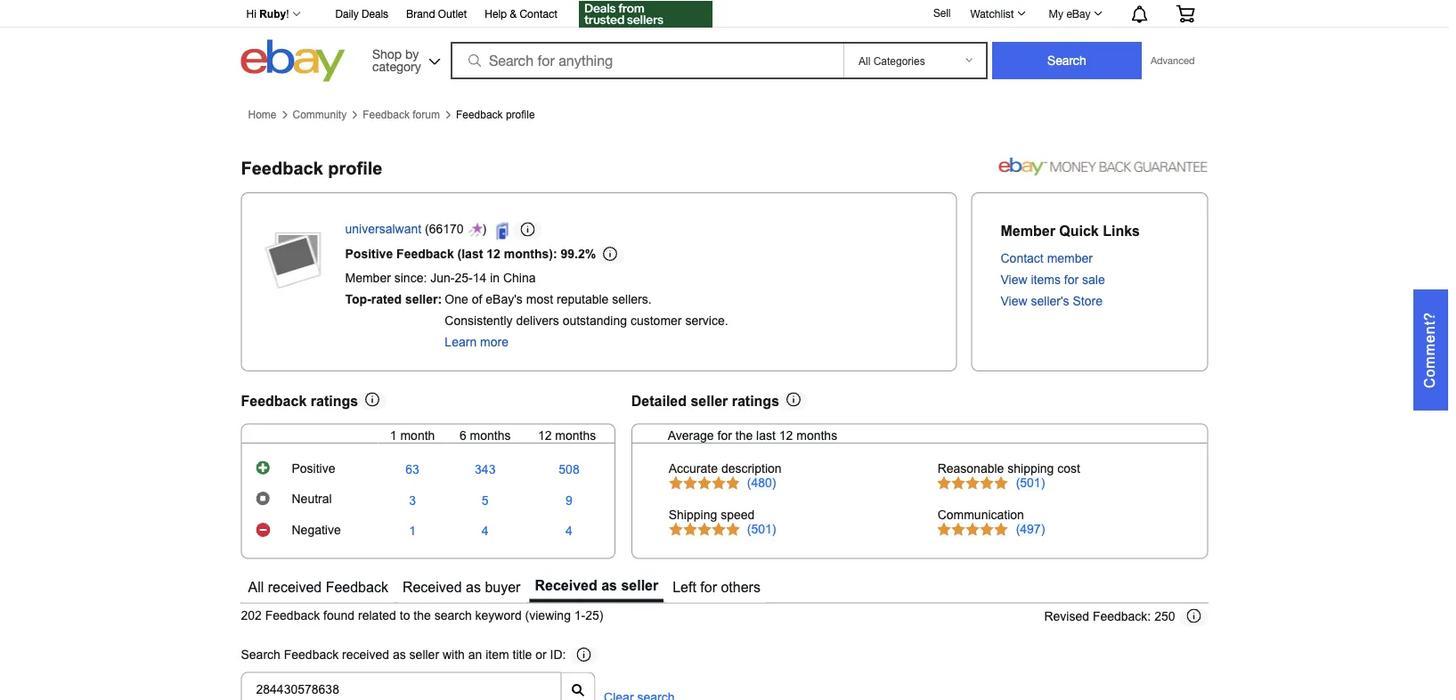 Task type: vqa. For each thing, say whether or not it's contained in the screenshot.


Task type: describe. For each thing, give the bounding box(es) containing it.
4 for 1st 4 button from the right
[[566, 524, 573, 538]]

202 feedback found related to the search keyword (viewing 1-25)
[[241, 609, 604, 623]]

1-
[[574, 609, 586, 623]]

or
[[536, 649, 547, 662]]

to
[[400, 609, 410, 623]]

ebay money back guarantee policy image
[[999, 154, 1208, 176]]

item
[[486, 649, 509, 662]]

99.2%
[[561, 247, 596, 261]]

member
[[1047, 252, 1093, 266]]

watchlist link
[[961, 3, 1034, 24]]

contact member view items for sale view seller's store
[[1001, 252, 1105, 308]]

feedback profile for feedback profile link
[[456, 109, 535, 121]]

hi ruby !
[[246, 8, 289, 20]]

feedback profile main content
[[241, 101, 1449, 700]]

received as seller button
[[530, 573, 664, 602]]

(501) button for shipping
[[1016, 476, 1045, 491]]

profile for feedback profile page for universalwant element
[[328, 158, 383, 178]]

feedback forum link
[[363, 109, 440, 121]]

user profile for universalwant image
[[260, 224, 331, 295]]

average for the last 12 months
[[668, 429, 838, 442]]

accurate description
[[669, 462, 782, 476]]

universalwant ( 66170
[[345, 222, 464, 236]]

1 for 1 month
[[390, 429, 397, 442]]

e.g. Vintage 1970's Gibson Guitars text field
[[241, 672, 562, 700]]

comment?
[[1422, 312, 1438, 388]]

shipping speed
[[669, 508, 755, 522]]

search feedback received as seller with an item title or id:
[[241, 649, 566, 662]]

sellers.
[[612, 293, 652, 307]]

view items for sale link
[[1001, 273, 1105, 287]]

learn
[[445, 335, 477, 349]]

!
[[286, 8, 289, 20]]

an
[[468, 649, 482, 662]]

by
[[405, 46, 419, 61]]

3 months from the left
[[797, 429, 838, 442]]

shipping
[[1008, 462, 1054, 476]]

more
[[480, 335, 509, 349]]

508
[[559, 463, 580, 477]]

my ebay link
[[1039, 3, 1110, 24]]

received as buyer button
[[397, 573, 526, 602]]

store
[[1073, 294, 1103, 308]]

reasonable
[[938, 462, 1004, 476]]

months for 12 months
[[555, 429, 596, 442]]

0 horizontal spatial the
[[414, 609, 431, 623]]

)
[[482, 222, 490, 236]]

all received feedback
[[248, 579, 388, 595]]

all received feedback button
[[243, 573, 394, 602]]

ebay's
[[486, 293, 523, 307]]

category
[[372, 59, 421, 73]]

average
[[668, 429, 714, 442]]

community link
[[293, 109, 347, 121]]

feedback profile page for universalwant element
[[241, 158, 383, 178]]

revised
[[1044, 610, 1089, 624]]

feedback ratings
[[241, 393, 358, 409]]

brand outlet
[[406, 8, 467, 20]]

feedback score is 66170 element
[[429, 222, 464, 240]]

480 ratings received on accurate description. click to check average rating. element
[[747, 476, 776, 490]]

1 view from the top
[[1001, 273, 1028, 287]]

left for others
[[673, 579, 761, 595]]

deals
[[362, 8, 388, 20]]

for for left for others
[[700, 579, 717, 595]]

1 horizontal spatial received
[[342, 649, 389, 662]]

left
[[673, 579, 697, 595]]

rated
[[371, 293, 402, 307]]

with
[[443, 649, 465, 662]]

cost
[[1058, 462, 1081, 476]]

for inside contact member view items for sale view seller's store
[[1064, 273, 1079, 287]]

top-
[[345, 293, 371, 307]]

2 horizontal spatial 12
[[779, 429, 793, 442]]

links
[[1103, 223, 1140, 239]]

sell link
[[925, 6, 959, 19]]

jun-
[[430, 271, 455, 285]]

(480) button
[[747, 476, 776, 491]]

quick
[[1059, 223, 1099, 239]]

months for 6 months
[[470, 429, 511, 442]]

6
[[460, 429, 467, 442]]

sell
[[933, 6, 951, 19]]

(501) button for speed
[[747, 522, 776, 536]]

1 month
[[390, 429, 435, 442]]

14
[[473, 271, 487, 285]]

brand outlet link
[[406, 5, 467, 24]]

search
[[434, 609, 472, 623]]

detailed seller ratings
[[631, 393, 779, 409]]

343
[[475, 463, 496, 477]]

advanced
[[1151, 55, 1195, 66]]

forum
[[413, 109, 440, 121]]

shop
[[372, 46, 402, 61]]

feedback profile for feedback profile page for universalwant element
[[241, 158, 383, 178]]

all
[[248, 579, 264, 595]]

0 horizontal spatial 12
[[487, 247, 500, 261]]

universalwant link
[[345, 222, 421, 240]]

daily
[[335, 8, 359, 20]]

shop by category banner
[[237, 0, 1208, 86]]

(
[[425, 222, 429, 236]]

daily deals
[[335, 8, 388, 20]]

china
[[503, 271, 536, 285]]

contact inside contact member view items for sale view seller's store
[[1001, 252, 1044, 266]]

(497)
[[1016, 522, 1045, 536]]

universalwant
[[345, 222, 421, 236]]



Task type: locate. For each thing, give the bounding box(es) containing it.
positive
[[345, 247, 393, 261], [292, 462, 335, 476]]

as up 25)
[[601, 578, 617, 594]]

0 vertical spatial 1
[[390, 429, 397, 442]]

2 horizontal spatial seller
[[691, 393, 728, 409]]

12 right last
[[779, 429, 793, 442]]

0 vertical spatial (501)
[[1016, 476, 1045, 490]]

contact right '&'
[[520, 8, 558, 20]]

66170
[[429, 222, 464, 236]]

0 horizontal spatial received
[[403, 579, 462, 595]]

feedback profile right the forum on the left of the page
[[456, 109, 535, 121]]

0 vertical spatial feedback profile
[[456, 109, 535, 121]]

343 button
[[475, 463, 496, 477]]

1 vertical spatial view
[[1001, 294, 1028, 308]]

202
[[241, 609, 262, 623]]

12 right 6 months
[[538, 429, 552, 442]]

1 horizontal spatial months
[[555, 429, 596, 442]]

0 horizontal spatial feedback profile
[[241, 158, 383, 178]]

1 for the 1 button on the left bottom of the page
[[409, 524, 416, 538]]

0 horizontal spatial received
[[268, 579, 322, 595]]

5
[[482, 494, 489, 507]]

1 vertical spatial member
[[345, 271, 391, 285]]

(501) button
[[1016, 476, 1045, 491], [747, 522, 776, 536]]

received down related
[[342, 649, 389, 662]]

0 horizontal spatial as
[[393, 649, 406, 662]]

(501) button down speed
[[747, 522, 776, 536]]

1 vertical spatial the
[[414, 609, 431, 623]]

as up e.g. vintage 1970's gibson guitars text field
[[393, 649, 406, 662]]

12 months
[[538, 429, 596, 442]]

0 vertical spatial view
[[1001, 273, 1028, 287]]

hi
[[246, 8, 256, 20]]

member for member quick links
[[1001, 223, 1055, 239]]

1 vertical spatial feedback profile
[[241, 158, 383, 178]]

0 vertical spatial positive
[[345, 247, 393, 261]]

4 button down 9 button
[[566, 524, 573, 539]]

member up top-
[[345, 271, 391, 285]]

1 horizontal spatial (501) button
[[1016, 476, 1045, 491]]

click to go to universalwant ebay store image
[[496, 222, 513, 240]]

3 button
[[409, 494, 416, 508]]

negative
[[292, 524, 341, 537]]

related
[[358, 609, 396, 623]]

25-
[[455, 271, 473, 285]]

0 vertical spatial profile
[[506, 109, 535, 121]]

4 for 1st 4 button from the left
[[482, 524, 489, 538]]

positive up neutral
[[292, 462, 335, 476]]

1 down 3 button
[[409, 524, 416, 538]]

consistently
[[445, 314, 513, 328]]

0 horizontal spatial 4 button
[[482, 524, 489, 539]]

view seller's store link
[[1001, 294, 1103, 308]]

view left seller's
[[1001, 294, 1028, 308]]

1 horizontal spatial ratings
[[732, 393, 779, 409]]

0 horizontal spatial 4
[[482, 524, 489, 538]]

as for seller
[[601, 578, 617, 594]]

positive down 'universalwant' "link"
[[345, 247, 393, 261]]

4 down 5 button
[[482, 524, 489, 538]]

feedback inside button
[[326, 579, 388, 595]]

1 vertical spatial profile
[[328, 158, 383, 178]]

received
[[268, 579, 322, 595], [342, 649, 389, 662]]

profile for feedback profile link
[[506, 109, 535, 121]]

feedback
[[363, 109, 410, 121], [456, 109, 503, 121], [241, 158, 323, 178], [396, 247, 454, 261], [241, 393, 307, 409], [326, 579, 388, 595], [265, 609, 320, 623], [284, 649, 339, 662]]

of
[[472, 293, 482, 307]]

(480)
[[747, 476, 776, 490]]

received up 1-
[[535, 578, 597, 594]]

1 horizontal spatial feedback profile
[[456, 109, 535, 121]]

contact member link
[[1001, 252, 1093, 266]]

1 vertical spatial received
[[342, 649, 389, 662]]

received for received as buyer
[[403, 579, 462, 595]]

outlet
[[438, 8, 467, 20]]

1 months from the left
[[470, 429, 511, 442]]

month
[[400, 429, 435, 442]]

&
[[510, 8, 517, 20]]

comment? link
[[1414, 290, 1449, 411]]

one
[[445, 293, 468, 307]]

the left last
[[736, 429, 753, 442]]

feedback:
[[1093, 610, 1151, 624]]

(501) for shipping
[[1016, 476, 1045, 490]]

items
[[1031, 273, 1061, 287]]

2 horizontal spatial months
[[797, 429, 838, 442]]

member inside member since: jun-25-14 in china top-rated seller: one of ebay's most reputable sellers. consistently delivers outstanding customer service. learn more
[[345, 271, 391, 285]]

0 horizontal spatial profile
[[328, 158, 383, 178]]

seller inside received as seller button
[[621, 578, 658, 594]]

feedback profile down community link at the left
[[241, 158, 383, 178]]

reputable
[[557, 293, 609, 307]]

501 ratings received on shipping speed. click to check average rating. element
[[747, 522, 776, 536]]

positive for positive feedback (last 12 months): 99.2%
[[345, 247, 393, 261]]

25)
[[586, 609, 604, 623]]

seller's
[[1031, 294, 1070, 308]]

for for average for the last 12 months
[[718, 429, 732, 442]]

left for others button
[[667, 573, 766, 602]]

most
[[526, 293, 553, 307]]

communication
[[938, 508, 1024, 522]]

seller up average
[[691, 393, 728, 409]]

2 horizontal spatial as
[[601, 578, 617, 594]]

1 horizontal spatial 4 button
[[566, 524, 573, 539]]

1 4 from the left
[[482, 524, 489, 538]]

1 horizontal spatial 12
[[538, 429, 552, 442]]

last
[[756, 429, 776, 442]]

ruby
[[259, 8, 286, 20]]

member since: jun-25-14 in china top-rated seller: one of ebay's most reputable sellers. consistently delivers outstanding customer service. learn more
[[345, 271, 728, 349]]

0 vertical spatial the
[[736, 429, 753, 442]]

member
[[1001, 223, 1055, 239], [345, 271, 391, 285]]

2 ratings from the left
[[732, 393, 779, 409]]

508 button
[[559, 463, 580, 477]]

1 vertical spatial seller
[[621, 578, 658, 594]]

months
[[470, 429, 511, 442], [555, 429, 596, 442], [797, 429, 838, 442]]

seller left left
[[621, 578, 658, 594]]

1 horizontal spatial seller
[[621, 578, 658, 594]]

shipping
[[669, 508, 717, 522]]

1 vertical spatial contact
[[1001, 252, 1044, 266]]

(501) down shipping
[[1016, 476, 1045, 490]]

1 ratings from the left
[[311, 393, 358, 409]]

1 horizontal spatial 4
[[566, 524, 573, 538]]

ebay
[[1067, 7, 1091, 20]]

1 vertical spatial (501) button
[[747, 522, 776, 536]]

shop by category button
[[364, 40, 444, 78]]

member up contact member link
[[1001, 223, 1055, 239]]

view left items
[[1001, 273, 1028, 287]]

0 horizontal spatial 1
[[390, 429, 397, 442]]

0 horizontal spatial months
[[470, 429, 511, 442]]

the right 'to'
[[414, 609, 431, 623]]

member for member since: jun-25-14 in china top-rated seller: one of ebay's most reputable sellers. consistently delivers outstanding customer service. learn more
[[345, 271, 391, 285]]

none submit inside shop by category banner
[[992, 42, 1142, 79]]

received up '202 feedback found related to the search keyword (viewing 1-25)'
[[403, 579, 462, 595]]

search
[[241, 649, 280, 662]]

2 4 button from the left
[[566, 524, 573, 539]]

2 view from the top
[[1001, 294, 1028, 308]]

0 vertical spatial contact
[[520, 8, 558, 20]]

for inside left for others button
[[700, 579, 717, 595]]

delivers
[[516, 314, 559, 328]]

1 horizontal spatial 1
[[409, 524, 416, 538]]

help & contact link
[[485, 5, 558, 24]]

1 horizontal spatial (501)
[[1016, 476, 1045, 490]]

community
[[293, 109, 347, 121]]

positive for positive
[[292, 462, 335, 476]]

0 horizontal spatial (501)
[[747, 522, 776, 536]]

2 vertical spatial for
[[700, 579, 717, 595]]

4 down 9 button
[[566, 524, 573, 538]]

9 button
[[566, 494, 573, 508]]

0 vertical spatial received
[[268, 579, 322, 595]]

63
[[406, 463, 419, 477]]

0 horizontal spatial positive
[[292, 462, 335, 476]]

497 ratings received on communication. click to check average rating. element
[[1016, 522, 1045, 536]]

get the coupon image
[[579, 1, 713, 28]]

help
[[485, 8, 507, 20]]

0 horizontal spatial member
[[345, 271, 391, 285]]

1 vertical spatial 1
[[409, 524, 416, 538]]

(497) button
[[1016, 522, 1045, 536]]

2 months from the left
[[555, 429, 596, 442]]

account navigation
[[237, 0, 1208, 30]]

1 horizontal spatial the
[[736, 429, 753, 442]]

1 horizontal spatial profile
[[506, 109, 535, 121]]

as
[[601, 578, 617, 594], [466, 579, 481, 595], [393, 649, 406, 662]]

neutral
[[292, 492, 332, 506]]

1 left 'month'
[[390, 429, 397, 442]]

63 button
[[406, 463, 419, 477]]

1 horizontal spatial received
[[535, 578, 597, 594]]

received inside button
[[268, 579, 322, 595]]

id:
[[550, 649, 566, 662]]

Search for anything text field
[[453, 44, 840, 77]]

keyword
[[475, 609, 522, 623]]

0 vertical spatial (501) button
[[1016, 476, 1045, 491]]

received as seller
[[535, 578, 658, 594]]

customer
[[631, 314, 682, 328]]

seller
[[691, 393, 728, 409], [621, 578, 658, 594], [409, 649, 439, 662]]

None submit
[[992, 42, 1142, 79]]

1 horizontal spatial positive
[[345, 247, 393, 261]]

months right last
[[797, 429, 838, 442]]

1 vertical spatial (501)
[[747, 522, 776, 536]]

for down member
[[1064, 273, 1079, 287]]

501 ratings received on reasonable shipping cost. click to check average rating. element
[[1016, 476, 1045, 490]]

0 vertical spatial member
[[1001, 223, 1055, 239]]

months right "6"
[[470, 429, 511, 442]]

0 horizontal spatial seller
[[409, 649, 439, 662]]

12 right (last
[[487, 247, 500, 261]]

4 button down 5 button
[[482, 524, 489, 539]]

2 4 from the left
[[566, 524, 573, 538]]

months up 508
[[555, 429, 596, 442]]

for up accurate description
[[718, 429, 732, 442]]

in
[[490, 271, 500, 285]]

accurate
[[669, 462, 718, 476]]

0 horizontal spatial (501) button
[[747, 522, 776, 536]]

0 vertical spatial for
[[1064, 273, 1079, 287]]

buyer
[[485, 579, 521, 595]]

1 vertical spatial for
[[718, 429, 732, 442]]

advanced link
[[1142, 43, 1204, 78]]

0 horizontal spatial ratings
[[311, 393, 358, 409]]

received for received as seller
[[535, 578, 597, 594]]

1 horizontal spatial as
[[466, 579, 481, 595]]

watchlist
[[971, 7, 1014, 20]]

0 vertical spatial seller
[[691, 393, 728, 409]]

feedback forum
[[363, 109, 440, 121]]

description
[[721, 462, 782, 476]]

2 vertical spatial seller
[[409, 649, 439, 662]]

contact inside help & contact link
[[520, 8, 558, 20]]

received right all
[[268, 579, 322, 595]]

(501) for speed
[[747, 522, 776, 536]]

for right left
[[700, 579, 717, 595]]

your shopping cart image
[[1175, 5, 1196, 22]]

contact up items
[[1001, 252, 1044, 266]]

seller left with
[[409, 649, 439, 662]]

member quick links
[[1001, 223, 1140, 239]]

(501) down speed
[[747, 522, 776, 536]]

0 horizontal spatial contact
[[520, 8, 558, 20]]

since:
[[394, 271, 427, 285]]

(501) button down shipping
[[1016, 476, 1045, 491]]

1 horizontal spatial member
[[1001, 223, 1055, 239]]

1 vertical spatial positive
[[292, 462, 335, 476]]

home link
[[248, 109, 277, 121]]

1 horizontal spatial contact
[[1001, 252, 1044, 266]]

as left buyer
[[466, 579, 481, 595]]

others
[[721, 579, 761, 595]]

as for buyer
[[466, 579, 481, 595]]

1 4 button from the left
[[482, 524, 489, 539]]

the
[[736, 429, 753, 442], [414, 609, 431, 623]]

(last
[[457, 247, 483, 261]]

title
[[513, 649, 532, 662]]

1 button
[[409, 524, 416, 539]]



